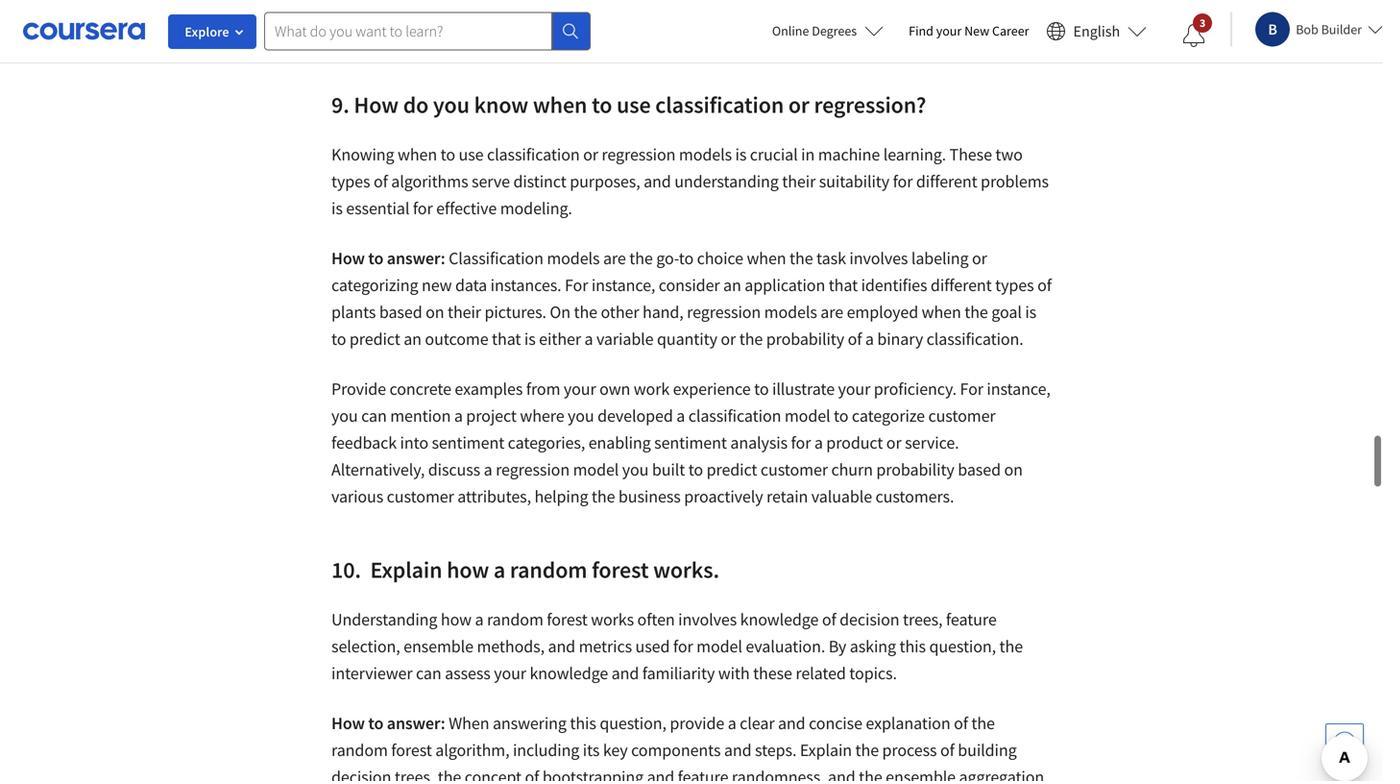 Task type: describe. For each thing, give the bounding box(es) containing it.
for inside understanding how a random forest works often involves knowledge of decision trees, feature selection, ensemble methods, and metrics used for model evaluation. by asking this question, the interviewer can assess your knowledge and familiarity with these related topics.
[[673, 635, 693, 657]]

online degrees button
[[757, 10, 899, 52]]

serve
[[472, 170, 510, 192]]

1 vertical spatial are
[[821, 301, 844, 323]]

different inside classification models are the go-to choice when the task involves labeling or categorizing new data instances. for instance, consider an application that identifies different types of plants based on their pictures. on the other hand, regression models are employed when the goal is to predict an outcome that is either a variable quantity or the probability of a binary classification.
[[931, 274, 992, 296]]

work
[[634, 378, 670, 400]]

works
[[591, 608, 634, 630]]

career
[[992, 22, 1029, 39]]

machine
[[818, 144, 880, 165]]

is left the either
[[524, 328, 536, 350]]

when answering this question, provide a clear and concise explanation of the random forest algorithm, including its key components and steps. explain the process of building decision trees, the concept of bootstrapping and feature randomness, and the ensemble aggregati
[[331, 712, 1044, 781]]

10.  explain how a random forest works.
[[331, 555, 720, 584]]

selection,
[[331, 635, 400, 657]]

ensemble inside understanding how a random forest works often involves knowledge of decision trees, feature selection, ensemble methods, and metrics used for model evaluation. by asking this question, the interviewer can assess your knowledge and familiarity with these related topics.
[[404, 635, 474, 657]]

2 sentiment from the left
[[654, 432, 727, 453]]

distinct
[[513, 170, 567, 192]]

bootstrapping
[[543, 766, 644, 781]]

and up steps.
[[778, 712, 806, 734]]

classification
[[449, 247, 544, 269]]

regression inside classification models are the go-to choice when the task involves labeling or categorizing new data instances. for instance, consider an application that identifies different types of plants based on their pictures. on the other hand, regression models are employed when the goal is to predict an outcome that is either a variable quantity or the probability of a binary classification.
[[687, 301, 761, 323]]

your inside understanding how a random forest works often involves knowledge of decision trees, feature selection, ensemble methods, and metrics used for model evaluation. by asking this question, the interviewer can assess your knowledge and familiarity with these related topics.
[[494, 662, 526, 684]]

10.
[[331, 555, 361, 584]]

for down algorithms
[[413, 197, 433, 219]]

you down the provide at left
[[331, 405, 358, 426]]

enabling
[[589, 432, 651, 453]]

proficiency.
[[874, 378, 957, 400]]

0 horizontal spatial an
[[404, 328, 422, 350]]

feature inside understanding how a random forest works often involves knowledge of decision trees, feature selection, ensemble methods, and metrics used for model evaluation. by asking this question, the interviewer can assess your knowledge and familiarity with these related topics.
[[946, 608, 997, 630]]

english button
[[1039, 0, 1155, 62]]

and down explain
[[828, 766, 856, 781]]

problems
[[981, 170, 1049, 192]]

0 horizontal spatial customer
[[387, 486, 454, 507]]

2 horizontal spatial models
[[764, 301, 817, 323]]

randomness,
[[732, 766, 825, 781]]

a down the experience
[[677, 405, 685, 426]]

identifies
[[861, 274, 928, 296]]

trees, inside understanding how a random forest works often involves knowledge of decision trees, feature selection, ensemble methods, and metrics used for model evaluation. by asking this question, the interviewer can assess your knowledge and familiarity with these related topics.
[[903, 608, 943, 630]]

discuss
[[428, 459, 480, 480]]

to down "interviewer"
[[368, 712, 384, 734]]

a left project
[[454, 405, 463, 426]]

developed
[[598, 405, 673, 426]]

process
[[882, 739, 937, 761]]

and left metrics
[[548, 635, 576, 657]]

their inside classification models are the go-to choice when the task involves labeling or categorizing new data instances. for instance, consider an application that identifies different types of plants based on their pictures. on the other hand, regression models are employed when the goal is to predict an outcome that is either a variable quantity or the probability of a binary classification.
[[448, 301, 481, 323]]

3 button
[[1167, 12, 1221, 59]]

often
[[637, 608, 675, 630]]

metrics
[[579, 635, 632, 657]]

predict inside "provide concrete examples from your own work experience to illustrate your proficiency. for instance, you can mention a project where you developed a classification model to categorize customer feedback into sentiment categories, enabling sentiment analysis for a product or service. alternatively, discuss a regression model you built to predict customer churn probability based on various customer attributes, helping the business proactively retain valuable customers."
[[707, 459, 757, 480]]

categories,
[[508, 432, 585, 453]]

b
[[1269, 20, 1278, 39]]

types inside knowing when to use classification or regression models is crucial in machine learning. these two types of algorithms serve distinct purposes, and understanding their suitability for different problems is essential for effective modeling.
[[331, 170, 370, 192]]

and down components
[[647, 766, 675, 781]]

do
[[403, 90, 429, 119]]

0 vertical spatial classification
[[655, 90, 784, 119]]

question, inside understanding how a random forest works often involves knowledge of decision trees, feature selection, ensemble methods, and metrics used for model evaluation. by asking this question, the interviewer can assess your knowledge and familiarity with these related topics.
[[929, 635, 996, 657]]

0 vertical spatial how
[[354, 90, 399, 119]]

explanation
[[866, 712, 951, 734]]

suitability
[[819, 170, 890, 192]]

forest for works
[[547, 608, 588, 630]]

or right labeling
[[972, 247, 987, 269]]

works.
[[653, 555, 720, 584]]

on
[[550, 301, 571, 323]]

consider
[[659, 274, 720, 296]]

0 vertical spatial use
[[617, 90, 651, 119]]

involves inside classification models are the go-to choice when the task involves labeling or categorizing new data instances. for instance, consider an application that identifies different types of plants based on their pictures. on the other hand, regression models are employed when the goal is to predict an outcome that is either a variable quantity or the probability of a binary classification.
[[850, 247, 908, 269]]

goal
[[992, 301, 1022, 323]]

either
[[539, 328, 581, 350]]

understanding
[[675, 170, 779, 192]]

learning.
[[884, 144, 946, 165]]

knowing
[[331, 144, 394, 165]]

asking
[[850, 635, 896, 657]]

pictures.
[[485, 301, 547, 323]]

categorize
[[852, 405, 925, 426]]

algorithm,
[[435, 739, 510, 761]]

for inside "provide concrete examples from your own work experience to illustrate your proficiency. for instance, you can mention a project where you developed a classification model to categorize customer feedback into sentiment categories, enabling sentiment analysis for a product or service. alternatively, discuss a regression model you built to predict customer churn probability based on various customer attributes, helping the business proactively retain valuable customers."
[[791, 432, 811, 453]]

illustrate
[[772, 378, 835, 400]]

two
[[996, 144, 1023, 165]]

binary
[[877, 328, 923, 350]]

concise
[[809, 712, 863, 734]]

on inside classification models are the go-to choice when the task involves labeling or categorizing new data instances. for instance, consider an application that identifies different types of plants based on their pictures. on the other hand, regression models are employed when the goal is to predict an outcome that is either a variable quantity or the probability of a binary classification.
[[426, 301, 444, 323]]

random for works
[[487, 608, 544, 630]]

for inside classification models are the go-to choice when the task involves labeling or categorizing new data instances. for instance, consider an application that identifies different types of plants based on their pictures. on the other hand, regression models are employed when the goal is to predict an outcome that is either a variable quantity or the probability of a binary classification.
[[565, 274, 588, 296]]

on inside "provide concrete examples from your own work experience to illustrate your proficiency. for instance, you can mention a project where you developed a classification model to categorize customer feedback into sentiment categories, enabling sentiment analysis for a product or service. alternatively, discuss a regression model you built to predict customer churn probability based on various customer attributes, helping the business proactively retain valuable customers."
[[1004, 459, 1023, 480]]

or inside knowing when to use classification or regression models is crucial in machine learning. these two types of algorithms serve distinct purposes, and understanding their suitability for different problems is essential for effective modeling.
[[583, 144, 598, 165]]

how for understanding
[[441, 608, 472, 630]]

related
[[796, 662, 846, 684]]

these
[[753, 662, 792, 684]]

or right quantity
[[721, 328, 736, 350]]

a down 'employed'
[[866, 328, 874, 350]]

involves inside understanding how a random forest works often involves knowledge of decision trees, feature selection, ensemble methods, and metrics used for model evaluation. by asking this question, the interviewer can assess your knowledge and familiarity with these related topics.
[[678, 608, 737, 630]]

project
[[466, 405, 517, 426]]

decision inside 'when answering this question, provide a clear and concise explanation of the random forest algorithm, including its key components and steps. explain the process of building decision trees, the concept of bootstrapping and feature randomness, and the ensemble aggregati'
[[331, 766, 391, 781]]

9.
[[331, 90, 349, 119]]

other
[[601, 301, 639, 323]]

outcome
[[425, 328, 489, 350]]

0 horizontal spatial that
[[492, 328, 521, 350]]

degrees
[[812, 22, 857, 39]]

the inside understanding how a random forest works often involves knowledge of decision trees, feature selection, ensemble methods, and metrics used for model evaluation. by asking this question, the interviewer can assess your knowledge and familiarity with these related topics.
[[1000, 635, 1023, 657]]

hand,
[[643, 301, 684, 323]]

labeling
[[912, 247, 969, 269]]

to inside knowing when to use classification or regression models is crucial in machine learning. these two types of algorithms serve distinct purposes, and understanding their suitability for different problems is essential for effective modeling.
[[441, 144, 455, 165]]

0 horizontal spatial are
[[603, 247, 626, 269]]

help center image
[[1333, 731, 1357, 754]]

components
[[631, 739, 721, 761]]

from
[[526, 378, 560, 400]]

1 horizontal spatial knowledge
[[740, 608, 819, 630]]

provide concrete examples from your own work experience to illustrate your proficiency. for instance, you can mention a project where you developed a classification model to categorize customer feedback into sentiment categories, enabling sentiment analysis for a product or service. alternatively, discuss a regression model you built to predict customer churn probability based on various customer attributes, helping the business proactively retain valuable customers.
[[331, 378, 1051, 507]]

mention
[[390, 405, 451, 426]]

ensemble inside 'when answering this question, provide a clear and concise explanation of the random forest algorithm, including its key components and steps. explain the process of building decision trees, the concept of bootstrapping and feature randomness, and the ensemble aggregati'
[[886, 766, 956, 781]]

how for classification models are the go-to choice when the task involves labeling or categorizing new data instances. for instance, consider an application that identifies different types of plants based on their pictures. on the other hand, regression models are employed when the goal is to predict an outcome that is either a variable quantity or the probability of a binary classification.
[[331, 247, 365, 269]]

your up the categorize
[[838, 378, 871, 400]]

churn
[[831, 459, 873, 480]]

when
[[449, 712, 489, 734]]

valuable
[[812, 486, 872, 507]]

in
[[801, 144, 815, 165]]

to right the built
[[689, 459, 703, 480]]

regression inside "provide concrete examples from your own work experience to illustrate your proficiency. for instance, you can mention a project where you developed a classification model to categorize customer feedback into sentiment categories, enabling sentiment analysis for a product or service. alternatively, discuss a regression model you built to predict customer churn probability based on various customer attributes, helping the business proactively retain valuable customers."
[[496, 459, 570, 480]]

assess
[[445, 662, 491, 684]]

builder
[[1322, 21, 1362, 38]]

including
[[513, 739, 580, 761]]

concept
[[465, 766, 522, 781]]

product
[[827, 432, 883, 453]]

a down attributes,
[[494, 555, 506, 584]]

quantity
[[657, 328, 718, 350]]

how for 10.
[[447, 555, 489, 584]]

your inside the find your new career link
[[936, 22, 962, 39]]

experience
[[673, 378, 751, 400]]

2 horizontal spatial customer
[[929, 405, 996, 426]]

to up purposes,
[[592, 90, 612, 119]]

can inside "provide concrete examples from your own work experience to illustrate your proficiency. for instance, you can mention a project where you developed a classification model to categorize customer feedback into sentiment categories, enabling sentiment analysis for a product or service. alternatively, discuss a regression model you built to predict customer churn probability based on various customer attributes, helping the business proactively retain valuable customers."
[[361, 405, 387, 426]]

how to answer: for categorizing
[[331, 247, 449, 269]]

to down plants on the top of page
[[331, 328, 346, 350]]

task
[[817, 247, 846, 269]]

service.
[[905, 432, 959, 453]]

and down clear
[[724, 739, 752, 761]]

know
[[474, 90, 529, 119]]

understanding how a random forest works often involves knowledge of decision trees, feature selection, ensemble methods, and metrics used for model evaluation. by asking this question, the interviewer can assess your knowledge and familiarity with these related topics.
[[331, 608, 1023, 684]]

1 sentiment from the left
[[432, 432, 505, 453]]

use inside knowing when to use classification or regression models is crucial in machine learning. these two types of algorithms serve distinct purposes, and understanding their suitability for different problems is essential for effective modeling.
[[459, 144, 484, 165]]

new
[[422, 274, 452, 296]]

topics.
[[850, 662, 897, 684]]

your left own
[[564, 378, 596, 400]]



Task type: locate. For each thing, give the bounding box(es) containing it.
1 vertical spatial customer
[[761, 459, 828, 480]]

0 horizontal spatial types
[[331, 170, 370, 192]]

1 vertical spatial model
[[573, 459, 619, 480]]

models
[[679, 144, 732, 165], [547, 247, 600, 269], [764, 301, 817, 323]]

their down data
[[448, 301, 481, 323]]

1 vertical spatial for
[[960, 378, 984, 400]]

0 horizontal spatial decision
[[331, 766, 391, 781]]

how down attributes,
[[447, 555, 489, 584]]

use
[[617, 90, 651, 119], [459, 144, 484, 165]]

the inside "provide concrete examples from your own work experience to illustrate your proficiency. for instance, you can mention a project where you developed a classification model to categorize customer feedback into sentiment categories, enabling sentiment analysis for a product or service. alternatively, discuss a regression model you built to predict customer churn probability based on various customer attributes, helping the business proactively retain valuable customers."
[[592, 486, 615, 507]]

is right goal
[[1025, 301, 1037, 323]]

understanding
[[331, 608, 438, 630]]

how up assess
[[441, 608, 472, 630]]

1 vertical spatial classification
[[487, 144, 580, 165]]

0 vertical spatial based
[[379, 301, 422, 323]]

this right asking
[[900, 635, 926, 657]]

to up algorithms
[[441, 144, 455, 165]]

knowledge
[[740, 608, 819, 630], [530, 662, 608, 684]]

proactively
[[684, 486, 763, 507]]

1 horizontal spatial types
[[995, 274, 1034, 296]]

how to answer: up categorizing
[[331, 247, 449, 269]]

trees,
[[903, 608, 943, 630], [395, 766, 434, 781]]

or inside "provide concrete examples from your own work experience to illustrate your proficiency. for instance, you can mention a project where you developed a classification model to categorize customer feedback into sentiment categories, enabling sentiment analysis for a product or service. alternatively, discuss a regression model you built to predict customer churn probability based on various customer attributes, helping the business proactively retain valuable customers."
[[887, 432, 902, 453]]

1 horizontal spatial question,
[[929, 635, 996, 657]]

go-
[[656, 247, 679, 269]]

random down "interviewer"
[[331, 739, 388, 761]]

feature inside 'when answering this question, provide a clear and concise explanation of the random forest algorithm, including its key components and steps. explain the process of building decision trees, the concept of bootstrapping and feature randomness, and the ensemble aggregati'
[[678, 766, 729, 781]]

feature
[[946, 608, 997, 630], [678, 766, 729, 781]]

2 vertical spatial models
[[764, 301, 817, 323]]

0 vertical spatial probability
[[766, 328, 845, 350]]

online degrees
[[772, 22, 857, 39]]

random inside understanding how a random forest works often involves knowledge of decision trees, feature selection, ensemble methods, and metrics used for model evaluation. by asking this question, the interviewer can assess your knowledge and familiarity with these related topics.
[[487, 608, 544, 630]]

classification up crucial
[[655, 90, 784, 119]]

an down choice
[[723, 274, 741, 296]]

you up business
[[622, 459, 649, 480]]

your down methods,
[[494, 662, 526, 684]]

1 vertical spatial probability
[[877, 459, 955, 480]]

customer up the retain
[[761, 459, 828, 480]]

or
[[789, 90, 810, 119], [583, 144, 598, 165], [972, 247, 987, 269], [721, 328, 736, 350], [887, 432, 902, 453]]

answering
[[493, 712, 567, 734]]

0 vertical spatial ensemble
[[404, 635, 474, 657]]

None search field
[[264, 12, 591, 50]]

1 vertical spatial can
[[416, 662, 442, 684]]

use up purposes,
[[617, 90, 651, 119]]

model inside understanding how a random forest works often involves knowledge of decision trees, feature selection, ensemble methods, and metrics used for model evaluation. by asking this question, the interviewer can assess your knowledge and familiarity with these related topics.
[[697, 635, 743, 657]]

knowing when to use classification or regression models is crucial in machine learning. these two types of algorithms serve distinct purposes, and understanding their suitability for different problems is essential for effective modeling.
[[331, 144, 1049, 219]]

ensemble down process
[[886, 766, 956, 781]]

types down knowing
[[331, 170, 370, 192]]

classification.
[[927, 328, 1024, 350]]

9. how do you know when to use classification or regression?
[[331, 90, 926, 119]]

for up familiarity
[[673, 635, 693, 657]]

0 horizontal spatial instance,
[[592, 274, 655, 296]]

clear
[[740, 712, 775, 734]]

0 horizontal spatial this
[[570, 712, 596, 734]]

0 horizontal spatial regression
[[496, 459, 570, 480]]

categorizing
[[331, 274, 418, 296]]

probability inside classification models are the go-to choice when the task involves labeling or categorizing new data instances. for instance, consider an application that identifies different types of plants based on their pictures. on the other hand, regression models are employed when the goal is to predict an outcome that is either a variable quantity or the probability of a binary classification.
[[766, 328, 845, 350]]

of inside knowing when to use classification or regression models is crucial in machine learning. these two types of algorithms serve distinct purposes, and understanding their suitability for different problems is essential for effective modeling.
[[374, 170, 388, 192]]

2 vertical spatial how
[[331, 712, 365, 734]]

can left assess
[[416, 662, 442, 684]]

predict down plants on the top of page
[[350, 328, 400, 350]]

1 horizontal spatial trees,
[[903, 608, 943, 630]]

are left go-
[[603, 247, 626, 269]]

when up application
[[747, 247, 786, 269]]

0 vertical spatial how to answer:
[[331, 247, 449, 269]]

that down task
[[829, 274, 858, 296]]

based down service.
[[958, 459, 1001, 480]]

knowledge down metrics
[[530, 662, 608, 684]]

based inside classification models are the go-to choice when the task involves labeling or categorizing new data instances. for instance, consider an application that identifies different types of plants based on their pictures. on the other hand, regression models are employed when the goal is to predict an outcome that is either a variable quantity or the probability of a binary classification.
[[379, 301, 422, 323]]

answer: for categorizing
[[387, 247, 445, 269]]

1 vertical spatial an
[[404, 328, 422, 350]]

explain
[[800, 739, 852, 761]]

0 vertical spatial that
[[829, 274, 858, 296]]

answer: up new
[[387, 247, 445, 269]]

predict
[[350, 328, 400, 350], [707, 459, 757, 480]]

how
[[354, 90, 399, 119], [331, 247, 365, 269], [331, 712, 365, 734]]

coursera image
[[23, 16, 145, 46]]

how to answer: for forest
[[331, 712, 449, 734]]

1 vertical spatial how
[[331, 247, 365, 269]]

are left 'employed'
[[821, 301, 844, 323]]

based down categorizing
[[379, 301, 422, 323]]

1 vertical spatial forest
[[547, 608, 588, 630]]

classification down the experience
[[689, 405, 781, 426]]

you
[[433, 90, 470, 119], [331, 405, 358, 426], [568, 405, 594, 426], [622, 459, 649, 480]]

1 vertical spatial knowledge
[[530, 662, 608, 684]]

bob
[[1296, 21, 1319, 38]]

find your new career
[[909, 22, 1029, 39]]

probability up illustrate at the right of the page
[[766, 328, 845, 350]]

1 vertical spatial different
[[931, 274, 992, 296]]

1 vertical spatial regression
[[687, 301, 761, 323]]

sentiment up discuss
[[432, 432, 505, 453]]

question, up key
[[600, 712, 667, 734]]

how for when answering this question, provide a clear and concise explanation of the random forest algorithm, including its key components and steps. explain the process of building decision trees, the concept of bootstrapping and feature randomness, and the ensemble aggregati
[[331, 712, 365, 734]]

a up attributes,
[[484, 459, 492, 480]]

a right the either
[[585, 328, 593, 350]]

based inside "provide concrete examples from your own work experience to illustrate your proficiency. for instance, you can mention a project where you developed a classification model to categorize customer feedback into sentiment categories, enabling sentiment analysis for a product or service. alternatively, discuss a regression model you built to predict customer churn probability based on various customer attributes, helping the business proactively retain valuable customers."
[[958, 459, 1001, 480]]

with
[[718, 662, 750, 684]]

for
[[565, 274, 588, 296], [960, 378, 984, 400]]

you right where
[[568, 405, 594, 426]]

1 horizontal spatial ensemble
[[886, 766, 956, 781]]

0 vertical spatial can
[[361, 405, 387, 426]]

2 how to answer: from the top
[[331, 712, 449, 734]]

0 vertical spatial an
[[723, 274, 741, 296]]

0 horizontal spatial use
[[459, 144, 484, 165]]

1 vertical spatial feature
[[678, 766, 729, 781]]

0 vertical spatial trees,
[[903, 608, 943, 630]]

how to answer: down "interviewer"
[[331, 712, 449, 734]]

on
[[426, 301, 444, 323], [1004, 459, 1023, 480]]

customer down discuss
[[387, 486, 454, 507]]

random inside 'when answering this question, provide a clear and concise explanation of the random forest algorithm, including its key components and steps. explain the process of building decision trees, the concept of bootstrapping and feature randomness, and the ensemble aggregati'
[[331, 739, 388, 761]]

regression inside knowing when to use classification or regression models is crucial in machine learning. these two types of algorithms serve distinct purposes, and understanding their suitability for different problems is essential for effective modeling.
[[602, 144, 676, 165]]

0 vertical spatial this
[[900, 635, 926, 657]]

when up classification.
[[922, 301, 961, 323]]

knowledge up evaluation.
[[740, 608, 819, 630]]

for up on
[[565, 274, 588, 296]]

classification models are the go-to choice when the task involves labeling or categorizing new data instances. for instance, consider an application that identifies different types of plants based on their pictures. on the other hand, regression models are employed when the goal is to predict an outcome that is either a variable quantity or the probability of a binary classification.
[[331, 247, 1052, 350]]

0 horizontal spatial based
[[379, 301, 422, 323]]

2 horizontal spatial forest
[[592, 555, 649, 584]]

is left essential
[[331, 197, 343, 219]]

sentiment
[[432, 432, 505, 453], [654, 432, 727, 453]]

when inside knowing when to use classification or regression models is crucial in machine learning. these two types of algorithms serve distinct purposes, and understanding their suitability for different problems is essential for effective modeling.
[[398, 144, 437, 165]]

how down "interviewer"
[[331, 712, 365, 734]]

1 vertical spatial models
[[547, 247, 600, 269]]

the
[[629, 247, 653, 269], [790, 247, 813, 269], [574, 301, 598, 323], [965, 301, 988, 323], [739, 328, 763, 350], [592, 486, 615, 507], [1000, 635, 1023, 657], [972, 712, 995, 734], [856, 739, 879, 761], [438, 766, 461, 781], [859, 766, 883, 781]]

different down these
[[916, 170, 978, 192]]

random
[[510, 555, 587, 584], [487, 608, 544, 630], [331, 739, 388, 761]]

classification inside knowing when to use classification or regression models is crucial in machine learning. these two types of algorithms serve distinct purposes, and understanding their suitability for different problems is essential for effective modeling.
[[487, 144, 580, 165]]

1 horizontal spatial are
[[821, 301, 844, 323]]

concrete
[[390, 378, 451, 400]]

feedback
[[331, 432, 397, 453]]

1 vertical spatial how to answer:
[[331, 712, 449, 734]]

a left 'product'
[[815, 432, 823, 453]]

probability inside "provide concrete examples from your own work experience to illustrate your proficiency. for instance, you can mention a project where you developed a classification model to categorize customer feedback into sentiment categories, enabling sentiment analysis for a product or service. alternatively, discuss a regression model you built to predict customer churn probability based on various customer attributes, helping the business proactively retain valuable customers."
[[877, 459, 955, 480]]

instance, inside "provide concrete examples from your own work experience to illustrate your proficiency. for instance, you can mention a project where you developed a classification model to categorize customer feedback into sentiment categories, enabling sentiment analysis for a product or service. alternatively, discuss a regression model you built to predict customer churn probability based on various customer attributes, helping the business proactively retain valuable customers."
[[987, 378, 1051, 400]]

their inside knowing when to use classification or regression models is crucial in machine learning. these two types of algorithms serve distinct purposes, and understanding their suitability for different problems is essential for effective modeling.
[[782, 170, 816, 192]]

2 answer: from the top
[[387, 712, 445, 734]]

forest for works.
[[592, 555, 649, 584]]

this up its
[[570, 712, 596, 734]]

alternatively,
[[331, 459, 425, 480]]

2 vertical spatial random
[[331, 739, 388, 761]]

models up instances.
[[547, 247, 600, 269]]

1 vertical spatial this
[[570, 712, 596, 734]]

0 vertical spatial their
[[782, 170, 816, 192]]

when right know
[[533, 90, 587, 119]]

forest inside understanding how a random forest works often involves knowledge of decision trees, feature selection, ensemble methods, and metrics used for model evaluation. by asking this question, the interviewer can assess your knowledge and familiarity with these related topics.
[[547, 608, 588, 630]]

1 vertical spatial decision
[[331, 766, 391, 781]]

2 vertical spatial classification
[[689, 405, 781, 426]]

answer: left the when
[[387, 712, 445, 734]]

regression up purposes,
[[602, 144, 676, 165]]

explore
[[185, 23, 229, 40]]

to up consider
[[679, 247, 694, 269]]

for down 'learning.'
[[893, 170, 913, 192]]

1 horizontal spatial for
[[960, 378, 984, 400]]

1 horizontal spatial can
[[416, 662, 442, 684]]

steps.
[[755, 739, 797, 761]]

a inside 'when answering this question, provide a clear and concise explanation of the random forest algorithm, including its key components and steps. explain the process of building decision trees, the concept of bootstrapping and feature randomness, and the ensemble aggregati'
[[728, 712, 737, 734]]

1 vertical spatial answer:
[[387, 712, 445, 734]]

forest left works
[[547, 608, 588, 630]]

is up understanding
[[735, 144, 747, 165]]

provide
[[331, 378, 386, 400]]

a left clear
[[728, 712, 737, 734]]

own
[[600, 378, 631, 400]]

english
[[1074, 22, 1120, 41]]

used
[[636, 635, 670, 657]]

1 vertical spatial instance,
[[987, 378, 1051, 400]]

1 horizontal spatial feature
[[946, 608, 997, 630]]

0 horizontal spatial question,
[[600, 712, 667, 734]]

different inside knowing when to use classification or regression models is crucial in machine learning. these two types of algorithms serve distinct purposes, and understanding their suitability for different problems is essential for effective modeling.
[[916, 170, 978, 192]]

0 horizontal spatial forest
[[391, 739, 432, 761]]

attributes,
[[458, 486, 531, 507]]

examples
[[455, 378, 523, 400]]

1 horizontal spatial their
[[782, 170, 816, 192]]

1 horizontal spatial model
[[697, 635, 743, 657]]

predict up proactively
[[707, 459, 757, 480]]

algorithms
[[391, 170, 468, 192]]

0 horizontal spatial involves
[[678, 608, 737, 630]]

models inside knowing when to use classification or regression models is crucial in machine learning. these two types of algorithms serve distinct purposes, and understanding their suitability for different problems is essential for effective modeling.
[[679, 144, 732, 165]]

is
[[735, 144, 747, 165], [331, 197, 343, 219], [1025, 301, 1037, 323], [524, 328, 536, 350]]

an
[[723, 274, 741, 296], [404, 328, 422, 350]]

when up algorithms
[[398, 144, 437, 165]]

0 vertical spatial for
[[565, 274, 588, 296]]

for
[[893, 170, 913, 192], [413, 197, 433, 219], [791, 432, 811, 453], [673, 635, 693, 657]]

0 vertical spatial involves
[[850, 247, 908, 269]]

regression down categories,
[[496, 459, 570, 480]]

types inside classification models are the go-to choice when the task involves labeling or categorizing new data instances. for instance, consider an application that identifies different types of plants based on their pictures. on the other hand, regression models are employed when the goal is to predict an outcome that is either a variable quantity or the probability of a binary classification.
[[995, 274, 1034, 296]]

you right the do
[[433, 90, 470, 119]]

data
[[455, 274, 487, 296]]

to up 'product'
[[834, 405, 849, 426]]

classification up "distinct"
[[487, 144, 580, 165]]

and right purposes,
[[644, 170, 671, 192]]

0 vertical spatial regression
[[602, 144, 676, 165]]

essential
[[346, 197, 410, 219]]

analysis
[[730, 432, 788, 453]]

forest inside 'when answering this question, provide a clear and concise explanation of the random forest algorithm, including its key components and steps. explain the process of building decision trees, the concept of bootstrapping and feature randomness, and the ensemble aggregati'
[[391, 739, 432, 761]]

1 vertical spatial how
[[441, 608, 472, 630]]

1 horizontal spatial that
[[829, 274, 858, 296]]

their down in
[[782, 170, 816, 192]]

for inside "provide concrete examples from your own work experience to illustrate your proficiency. for instance, you can mention a project where you developed a classification model to categorize customer feedback into sentiment categories, enabling sentiment analysis for a product or service. alternatively, discuss a regression model you built to predict customer churn probability based on various customer attributes, helping the business proactively retain valuable customers."
[[960, 378, 984, 400]]

predict inside classification models are the go-to choice when the task involves labeling or categorizing new data instances. for instance, consider an application that identifies different types of plants based on their pictures. on the other hand, regression models are employed when the goal is to predict an outcome that is either a variable quantity or the probability of a binary classification.
[[350, 328, 400, 350]]

methods,
[[477, 635, 545, 657]]

customer
[[929, 405, 996, 426], [761, 459, 828, 480], [387, 486, 454, 507]]

or up in
[[789, 90, 810, 119]]

answer: for forest
[[387, 712, 445, 734]]

how inside understanding how a random forest works often involves knowledge of decision trees, feature selection, ensemble methods, and metrics used for model evaluation. by asking this question, the interviewer can assess your knowledge and familiarity with these related topics.
[[441, 608, 472, 630]]

can up feedback
[[361, 405, 387, 426]]

ensemble up assess
[[404, 635, 474, 657]]

instance, up other
[[592, 274, 655, 296]]

1 vertical spatial their
[[448, 301, 481, 323]]

instance, down classification.
[[987, 378, 1051, 400]]

1 horizontal spatial use
[[617, 90, 651, 119]]

decision inside understanding how a random forest works often involves knowledge of decision trees, feature selection, ensemble methods, and metrics used for model evaluation. by asking this question, the interviewer can assess your knowledge and familiarity with these related topics.
[[840, 608, 900, 630]]

involves right the often
[[678, 608, 737, 630]]

modeling.
[[500, 197, 572, 219]]

0 horizontal spatial models
[[547, 247, 600, 269]]

to up categorizing
[[368, 247, 384, 269]]

2 vertical spatial regression
[[496, 459, 570, 480]]

explore button
[[168, 14, 257, 49]]

0 vertical spatial different
[[916, 170, 978, 192]]

2 vertical spatial model
[[697, 635, 743, 657]]

decision
[[840, 608, 900, 630], [331, 766, 391, 781]]

0 vertical spatial knowledge
[[740, 608, 819, 630]]

new
[[965, 22, 990, 39]]

1 horizontal spatial decision
[[840, 608, 900, 630]]

sentiment up the built
[[654, 432, 727, 453]]

key
[[603, 739, 628, 761]]

this inside 'when answering this question, provide a clear and concise explanation of the random forest algorithm, including its key components and steps. explain the process of building decision trees, the concept of bootstrapping and feature randomness, and the ensemble aggregati'
[[570, 712, 596, 734]]

application
[[745, 274, 825, 296]]

0 vertical spatial how
[[447, 555, 489, 584]]

instance,
[[592, 274, 655, 296], [987, 378, 1051, 400]]

evaluation.
[[746, 635, 825, 657]]

how right 9.
[[354, 90, 399, 119]]

and inside knowing when to use classification or regression models is crucial in machine learning. these two types of algorithms serve distinct purposes, and understanding their suitability for different problems is essential for effective modeling.
[[644, 170, 671, 192]]

0 vertical spatial model
[[785, 405, 831, 426]]

1 horizontal spatial probability
[[877, 459, 955, 480]]

3
[[1200, 15, 1206, 30]]

random down helping
[[510, 555, 587, 584]]

2 horizontal spatial regression
[[687, 301, 761, 323]]

classification inside "provide concrete examples from your own work experience to illustrate your proficiency. for instance, you can mention a project where you developed a classification model to categorize customer feedback into sentiment categories, enabling sentiment analysis for a product or service. alternatively, discuss a regression model you built to predict customer churn probability based on various customer attributes, helping the business proactively retain valuable customers."
[[689, 405, 781, 426]]

0 horizontal spatial trees,
[[395, 766, 434, 781]]

based
[[379, 301, 422, 323], [958, 459, 1001, 480]]

question, inside 'when answering this question, provide a clear and concise explanation of the random forest algorithm, including its key components and steps. explain the process of building decision trees, the concept of bootstrapping and feature randomness, and the ensemble aggregati'
[[600, 712, 667, 734]]

0 vertical spatial random
[[510, 555, 587, 584]]

show notifications image
[[1183, 24, 1206, 47]]

regression down consider
[[687, 301, 761, 323]]

1 vertical spatial based
[[958, 459, 1001, 480]]

and down metrics
[[612, 662, 639, 684]]

retain
[[767, 486, 808, 507]]

model down illustrate at the right of the page
[[785, 405, 831, 426]]

to
[[592, 90, 612, 119], [441, 144, 455, 165], [368, 247, 384, 269], [679, 247, 694, 269], [331, 328, 346, 350], [754, 378, 769, 400], [834, 405, 849, 426], [689, 459, 703, 480], [368, 712, 384, 734]]

0 horizontal spatial probability
[[766, 328, 845, 350]]

2 vertical spatial customer
[[387, 486, 454, 507]]

these
[[950, 144, 992, 165]]

1 vertical spatial that
[[492, 328, 521, 350]]

1 vertical spatial ensemble
[[886, 766, 956, 781]]

0 vertical spatial feature
[[946, 608, 997, 630]]

customer up service.
[[929, 405, 996, 426]]

question, right asking
[[929, 635, 996, 657]]

choice
[[697, 247, 744, 269]]

1 horizontal spatial customer
[[761, 459, 828, 480]]

its
[[583, 739, 600, 761]]

1 vertical spatial involves
[[678, 608, 737, 630]]

instances.
[[491, 274, 562, 296]]

0 horizontal spatial their
[[448, 301, 481, 323]]

model
[[785, 405, 831, 426], [573, 459, 619, 480], [697, 635, 743, 657]]

2 horizontal spatial model
[[785, 405, 831, 426]]

0 vertical spatial on
[[426, 301, 444, 323]]

interviewer
[[331, 662, 413, 684]]

how up categorizing
[[331, 247, 365, 269]]

1 vertical spatial trees,
[[395, 766, 434, 781]]

probability up customers. at the bottom right of the page
[[877, 459, 955, 480]]

random for works.
[[510, 555, 587, 584]]

of inside understanding how a random forest works often involves knowledge of decision trees, feature selection, ensemble methods, and metrics used for model evaluation. by asking this question, the interviewer can assess your knowledge and familiarity with these related topics.
[[822, 608, 836, 630]]

trees, inside 'when answering this question, provide a clear and concise explanation of the random forest algorithm, including its key components and steps. explain the process of building decision trees, the concept of bootstrapping and feature randomness, and the ensemble aggregati'
[[395, 766, 434, 781]]

1 horizontal spatial forest
[[547, 608, 588, 630]]

a inside understanding how a random forest works often involves knowledge of decision trees, feature selection, ensemble methods, and metrics used for model evaluation. by asking this question, the interviewer can assess your knowledge and familiarity with these related topics.
[[475, 608, 484, 630]]

instance, inside classification models are the go-to choice when the task involves labeling or categorizing new data instances. for instance, consider an application that identifies different types of plants based on their pictures. on the other hand, regression models are employed when the goal is to predict an outcome that is either a variable quantity or the probability of a binary classification.
[[592, 274, 655, 296]]

1 answer: from the top
[[387, 247, 445, 269]]

forest left algorithm,
[[391, 739, 432, 761]]

1 horizontal spatial models
[[679, 144, 732, 165]]

of
[[374, 170, 388, 192], [1038, 274, 1052, 296], [848, 328, 862, 350], [822, 608, 836, 630], [954, 712, 968, 734], [941, 739, 955, 761], [525, 766, 539, 781]]

this inside understanding how a random forest works often involves knowledge of decision trees, feature selection, ensemble methods, and metrics used for model evaluation. by asking this question, the interviewer can assess your knowledge and familiarity with these related topics.
[[900, 635, 926, 657]]

regression
[[602, 144, 676, 165], [687, 301, 761, 323], [496, 459, 570, 480]]

provide
[[670, 712, 725, 734]]

1 how to answer: from the top
[[331, 247, 449, 269]]

model up with
[[697, 635, 743, 657]]

to left illustrate at the right of the page
[[754, 378, 769, 400]]

your right find
[[936, 22, 962, 39]]

0 horizontal spatial knowledge
[[530, 662, 608, 684]]

What do you want to learn? text field
[[264, 12, 552, 50]]

an left outcome
[[404, 328, 422, 350]]

0 horizontal spatial ensemble
[[404, 635, 474, 657]]

can inside understanding how a random forest works often involves knowledge of decision trees, feature selection, ensemble methods, and metrics used for model evaluation. by asking this question, the interviewer can assess your knowledge and familiarity with these related topics.
[[416, 662, 442, 684]]

or down the categorize
[[887, 432, 902, 453]]

0 horizontal spatial feature
[[678, 766, 729, 781]]

0 vertical spatial forest
[[592, 555, 649, 584]]



Task type: vqa. For each thing, say whether or not it's contained in the screenshot.
different within the CLASSIFICATION MODELS ARE THE GO-TO CHOICE WHEN THE TASK INVOLVES LABELING OR CATEGORIZING NEW DATA INSTANCES. FOR INSTANCE, CONSIDER AN APPLICATION THAT IDENTIFIES DIFFERENT TYPES OF PLANTS BASED ON THEIR PICTURES. ON THE OTHER HAND, REGRESSION MODELS ARE EMPLOYED WHEN THE GOAL IS TO PREDICT AN OUTCOME THAT IS EITHER A VARIABLE QUANTITY OR THE PROBABILITY OF A BINARY CLASSIFICATION.
yes



